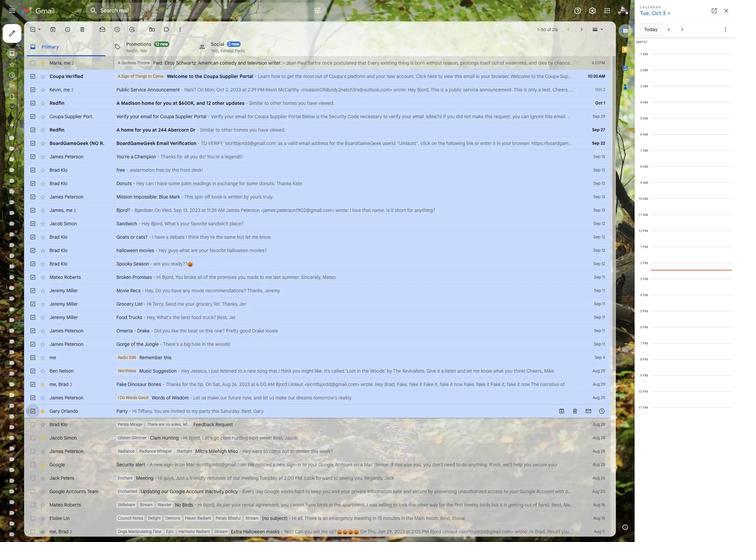 Task type: describe. For each thing, give the bounding box(es) containing it.
1 horizontal spatial stream
[[215, 529, 228, 534]]

you left cannot
[[281, 502, 289, 508]]

main
[[415, 516, 425, 522]]

14 row from the top
[[24, 230, 611, 244]]

in up the pm.
[[298, 462, 301, 468]]

15 row from the top
[[24, 244, 611, 257]]

1 vertical spatial brad,
[[535, 529, 547, 535]]

social, 2 new messages, tab
[[194, 38, 278, 56]]

11 for broken promises - hi bjord, you broke all of the promises you made to me last summer. sincerely, mateo
[[603, 275, 606, 280]]

5 klo from the top
[[61, 261, 68, 267]]

oct 1
[[596, 101, 606, 106]]

orlando
[[61, 408, 78, 414]]

brad klo for donuts - hey can i have some palm readings in exchange for some donuts. thanks kate
[[50, 181, 68, 187]]

peterson for 26th row from the bottom of the main content containing promotions
[[65, 194, 84, 200]]

2 jack from the left
[[384, 475, 394, 481]]

boardgamegeek for boardgamegeek (no r.
[[50, 140, 88, 146]]

2 inside james , me 2
[[74, 208, 76, 213]]

2 fake from the left
[[424, 382, 434, 388]]

add to tasks image
[[129, 26, 135, 33]]

1 vertical spatial viewed.
[[270, 127, 286, 133]]

the right look
[[409, 502, 416, 508]]

1 horizontal spatial bjord
[[430, 529, 442, 535]]

2 horizontal spatial stream
[[246, 516, 259, 521]]

updates
[[226, 100, 245, 106]]

0 vertical spatial brad,
[[385, 382, 396, 388]]

to up nani?
[[189, 73, 194, 79]]

are down goats or cats? - i have a debate i think they're the same but let me know
[[191, 248, 198, 254]]

just
[[176, 475, 185, 481]]

4 row from the top
[[24, 96, 611, 110]]

1 horizontal spatial account
[[335, 462, 353, 468]]

1 horizontal spatial can
[[522, 114, 530, 120]]

1 vertical spatial know
[[481, 368, 493, 374]]

sep for bjørdsøn on wed, sep 13, 2023 at 11:39 am james peterson <james.peterson1902@gmail.com> wrote: i love that name. is it short for anything?
[[594, 208, 601, 213]]

you left 'might'
[[293, 368, 301, 374]]

2 eloise from the left
[[453, 516, 465, 522]]

8 row from the top
[[24, 150, 611, 163]]

to right made on the bottom left of the page
[[260, 274, 264, 280]]

and left dies
[[529, 60, 537, 66]]

- right miso
[[239, 449, 242, 455]]

1 gary from the left
[[50, 408, 60, 414]]

0 horizontal spatial but
[[237, 234, 244, 240]]

in right 'lost
[[357, 368, 361, 374]]

television
[[247, 60, 267, 66]]

row containing boardgamegeek (no r.
[[24, 137, 611, 150]]

aug 16 for no birds - hi bjord, as per your rental agreement, you cannot have birds in the apartment. i was willing to look the other way for the first twenty birds but it is getting out of hand. best, mateo
[[594, 503, 606, 508]]

hi left tiffany, at left bottom
[[132, 408, 137, 414]]

2 fake from the left
[[440, 382, 449, 388]]

oct left the 3,
[[590, 60, 598, 66]]

coupa up test.
[[545, 73, 559, 79]]

mission
[[117, 194, 133, 200]]

any
[[183, 288, 191, 294]]

your right per
[[232, 502, 241, 508]]

gary orlando
[[50, 408, 78, 414]]

row containing gary orlando
[[24, 405, 611, 418]]

2 halloween from the left
[[227, 248, 249, 254]]

0 horizontal spatial similar
[[200, 127, 215, 133]]

0 vertical spatial or
[[475, 140, 480, 146]]

1 vertical spatial security
[[117, 462, 134, 468]]

2 sep 12 from the top
[[594, 235, 606, 240]]

snooze image
[[114, 26, 121, 33]]

0 horizontal spatial you
[[154, 408, 162, 414]]

revivalists.
[[403, 368, 426, 374]]

0 vertical spatial meeting
[[241, 475, 259, 481]]

council notes
[[118, 516, 143, 521]]

tue,
[[580, 60, 589, 66]]

on left tue,
[[573, 60, 579, 66]]

1 horizontal spatial <sicritbjordd@gmail.com>
[[459, 529, 514, 535]]

1 horizontal spatial portal
[[240, 73, 254, 79]]

0 horizontal spatial bjord
[[276, 382, 287, 388]]

in left 15
[[373, 516, 377, 522]]

17 row from the top
[[24, 271, 611, 284]]

0 vertical spatial 1
[[538, 27, 539, 32]]

18 row from the top
[[24, 284, 611, 297]]

your right enter
[[502, 140, 512, 146]]

0 vertical spatial homes
[[283, 100, 297, 106]]

redfin for a home for you at 244 abercorn dr - similar to other homes you have viewed. ‌ ‌ ‌ ‌ ‌ ‌ ‌ ‌ ‌ ‌ ‌ ‌ ‌ ‌ ‌ ‌ ‌ ‌ ‌ ‌ ‌ ‌ ‌ ‌ ‌ ‌ ‌ ‌ ‌ ‌ ‌ ‌ ‌ ‌ ‌ ‌ ‌ ‌ ‌ ‌ ‌ ‌ ‌ ‌ ‌ ‌ ‌ ‌ ‌ ‌ ‌ ‌ ‌ ‌ ‌ ‌ ‌ ‌ ‌ ‌ ‌ ‌ ‌ ‌ ‌ ‌ ‌ ‌ ‌ ‌ ‌ ‌ ‌ ‌ ‌ ‌ ‌ ‌ ‌ ‌ ‌
[[50, 127, 64, 133]]

userid
[[383, 140, 396, 146]]

milehigh
[[209, 449, 227, 455]]

to left view on the top of page
[[439, 73, 443, 79]]

1 sign- from the left
[[164, 462, 175, 468]]

2 sign- from the left
[[287, 462, 298, 468]]

2 horizontal spatial this
[[514, 87, 523, 93]]

friendly
[[190, 475, 206, 481]]

the right address at the top left
[[337, 140, 344, 146]]

sicritbjordd@gmail.com
[[197, 462, 247, 468]]

2 us from the left
[[269, 395, 274, 401]]

0 horizontal spatial if
[[391, 462, 394, 468]]

view
[[444, 73, 454, 79]]

1 horizontal spatial words
[[152, 395, 165, 401]]

following
[[447, 140, 466, 146]]

23 row from the top
[[24, 351, 611, 365]]

, for fake dinosaur bones
[[56, 381, 57, 387]]

at left 6:00
[[251, 382, 255, 388]]

a left big
[[180, 341, 183, 347]]

4 11 from the top
[[603, 315, 606, 320]]

enchant meeting - hi guys, just a friendly reminder of our meeting tuesday at 2:00 pm. look forward to seeing you. regards, jack
[[118, 475, 394, 481]]

1 horizontal spatial let
[[263, 395, 268, 401]]

email down prolongs
[[464, 73, 475, 79]]

1 vertical spatial thanks
[[276, 181, 292, 187]]

2 mateo roberts from the top
[[50, 502, 81, 508]]

2 vertical spatial that
[[269, 368, 278, 374]]

1 horizontal spatial this
[[431, 87, 440, 93]]

1 horizontal spatial think
[[281, 368, 292, 374]]

enchant
[[118, 476, 133, 481]]

radiant for haven radiant
[[198, 516, 211, 521]]

to left do
[[457, 462, 461, 468]]

at left 2:05
[[406, 529, 411, 535]]

demons
[[166, 516, 180, 521]]

0 horizontal spatial kevin
[[50, 87, 61, 93]]

21 row from the top
[[24, 324, 611, 338]]

11 for grocery list - hi terry, send me your grocery list. thanks, jer
[[603, 302, 606, 307]]

2 halloween from the left
[[646, 529, 668, 535]]

jeremy miller for food trucks
[[50, 315, 78, 321]]

mission impossible: blue mark - this spin off book is written by yours truly.
[[117, 194, 274, 200]]

0 horizontal spatial portal
[[194, 114, 207, 120]]

1 horizontal spatial secure
[[533, 462, 548, 468]]

aug for first row from the bottom of the main content containing promotions
[[595, 529, 602, 534]]

the right like
[[180, 328, 187, 334]]

aug for 34th row from the top of the main content containing promotions
[[594, 503, 601, 508]]

aug for row containing google
[[593, 462, 600, 467]]

promotions, 12 new messages, tab
[[109, 38, 193, 56]]

1 it, from the left
[[435, 382, 439, 388]]

woods'
[[370, 368, 386, 374]]

this left request,
[[485, 114, 493, 120]]

james peterson for you're a champion
[[50, 154, 84, 160]]

request
[[216, 422, 233, 428]]

28 row from the top
[[24, 418, 611, 432]]

13 row from the top
[[24, 217, 611, 230]]

thanks for legend!!!
[[161, 154, 176, 160]]

the left first
[[447, 502, 454, 508]]

of left coupa's
[[324, 73, 328, 79]]

1 vertical spatial the
[[531, 382, 539, 388]]

in right readings
[[213, 181, 216, 187]]

hey, for hey, what's the best food truck? best, jer
[[147, 315, 156, 321]]

2 welcome from the left
[[511, 73, 531, 79]]

to right want
[[264, 449, 268, 455]]

get
[[287, 73, 294, 79]]

2 email. from the left
[[554, 114, 567, 120]]

yelp
[[140, 48, 147, 53]]

2 inside kevin , me 2
[[71, 87, 73, 92]]

4 28 from the top
[[601, 462, 606, 467]]

miller for grocery list
[[66, 301, 78, 307]]

, for bjord?
[[64, 207, 65, 213]]

by up way
[[428, 489, 434, 495]]

james for 11th row from the bottom
[[50, 395, 64, 401]]

goats or cats? - i have a debate i think they're the same but let me know
[[117, 234, 271, 240]]

sat,
[[213, 382, 221, 388]]

1 jack from the left
[[50, 475, 60, 481]]

- left nani?
[[181, 87, 183, 93]]

saturday.
[[221, 408, 241, 414]]

jeremy for movie recs - hey, do you have any movie recommendations? thanks, jeremy
[[50, 288, 65, 294]]

james peterson for gorge of the jungle
[[50, 341, 84, 347]]

sep for similar to other homes you have viewed. ‌ ‌ ‌ ‌ ‌ ‌ ‌ ‌ ‌ ‌ ‌ ‌ ‌ ‌ ‌ ‌ ‌ ‌ ‌ ‌ ‌ ‌ ‌ ‌ ‌ ‌ ‌ ‌ ‌ ‌ ‌ ‌ ‌ ‌ ‌ ‌ ‌ ‌ ‌ ‌ ‌ ‌ ‌ ‌ ‌ ‌ ‌ ‌ ‌ ‌ ‌ ‌ ‌ ‌ ‌ ‌ ‌ ‌ ‌ ‌ ‌ ‌ ‌ ‌ ‌ ‌ ‌ ‌ ‌ ‌ ‌ ‌ ‌ ‌ ‌ ‌ ‌ ‌ ‌ ‌ ‌
[[593, 127, 600, 132]]

29,
[[387, 529, 393, 535]]

goats
[[117, 234, 129, 240]]

delight
[[148, 516, 161, 521]]

aug 29 for hey jessica, i just listened to a new song that i think you might like. it's called 'lost in the woods' by the revivalists. give it a listen and let me know what you think! cheers, mike
[[593, 369, 606, 374]]

platform
[[348, 73, 366, 79]]

recommendations?
[[206, 288, 246, 294]]

16 for hi bjord, as per your rental agreement, you cannot have birds in the apartment. i was willing to look the other way for the first twenty birds but it is getting out of hand. best, mateo
[[602, 503, 606, 508]]

tomorrow's
[[314, 395, 338, 401]]

that for postulated
[[358, 60, 367, 66]]

i right cats?
[[152, 234, 154, 240]]

radiance for radiance whisper
[[139, 449, 156, 454]]

by right dies
[[549, 60, 554, 66]]

- left learn
[[255, 73, 257, 79]]

aug for row containing jack peters
[[593, 476, 600, 481]]

a right noticed
[[273, 462, 276, 468]]

good
[[138, 395, 148, 400]]

of left weakness,
[[500, 60, 505, 66]]

26,
[[232, 382, 238, 388]]

movies
[[139, 248, 154, 254]]

1 horizontal spatial maria
[[639, 60, 651, 66]]

2 horizontal spatial some
[[621, 529, 632, 535]]

12 inside tab
[[155, 41, 159, 46]]

sep for hi terry, send me your grocery list. thanks, jer
[[595, 302, 602, 307]]

business
[[583, 114, 602, 120]]

bones
[[148, 382, 161, 388]]

1 horizontal spatial home
[[142, 100, 154, 106]]

mark as read image
[[99, 26, 106, 33]]

of right gorge
[[131, 341, 135, 347]]

2:39
[[248, 87, 257, 93]]

for right address at the top left
[[330, 140, 336, 146]]

- yes!! can you set me up?
[[280, 529, 337, 535]]

13 for truly.
[[602, 194, 606, 199]]

a left the 'valued'
[[601, 73, 603, 79]]

bjord, down click
[[418, 87, 430, 93]]

1 horizontal spatial you
[[176, 274, 183, 280]]

0 vertical spatial am
[[218, 207, 225, 213]]

- right birds
[[194, 502, 197, 508]]

truck?
[[203, 315, 216, 321]]

1 jacob simon from the top
[[50, 221, 77, 227]]

dogs manipulating time
[[118, 529, 162, 534]]

1 us from the left
[[201, 395, 206, 401]]

hey down watermelon
[[136, 181, 145, 187]]

toggle split pane mode image
[[592, 26, 599, 33]]

11 for gorge of the jungle - there's a big hole in the woods!
[[603, 342, 606, 347]]

google up getting
[[520, 489, 536, 495]]

0 vertical spatial jer
[[240, 301, 246, 307]]

5 james peterson from the top
[[50, 395, 84, 401]]

1 vertical spatial or
[[131, 234, 135, 240]]

wrote: down woods' at the right bottom of page
[[361, 382, 374, 388]]

sep for watermelon free by the front desk!
[[594, 168, 601, 173]]

for down verification
[[177, 154, 183, 160]]

no birds - hi bjord, as per your rental agreement, you cannot have birds in the apartment. i was willing to look the other way for the first twenty birds but it is getting out of hand. best, mateo
[[175, 502, 577, 508]]

2 drake from the left
[[252, 328, 265, 334]]

- right 'promises'
[[153, 274, 156, 280]]

1 free from the left
[[117, 167, 125, 173]]

1 mac from the left
[[186, 462, 195, 468]]

2 horizontal spatial bjord
[[698, 529, 709, 535]]

1 horizontal spatial make
[[276, 395, 287, 401]]

on right beat
[[199, 328, 204, 334]]

2 horizontal spatial make
[[473, 114, 484, 120]]

4 sep 11 from the top
[[595, 315, 606, 320]]

to left seeing
[[334, 475, 338, 481]]

1 vertical spatial but
[[492, 502, 499, 508]]

1 sep 13 from the top
[[594, 154, 606, 159]]

1 horizontal spatial viewed.
[[319, 100, 335, 106]]

listened
[[220, 368, 237, 374]]

2 birds from the left
[[480, 502, 491, 508]]

in left the buying
[[600, 529, 604, 535]]

brad klo for halloween movies - hey guys what are your favorite halloween movies?
[[50, 248, 68, 254]]

season
[[134, 261, 149, 267]]

29 for ben nelson
[[601, 369, 606, 374]]

1 vertical spatial homes
[[234, 127, 248, 133]]

peterson for 21th row
[[65, 328, 84, 334]]

other left way
[[417, 502, 429, 508]]

brad klo for goats or cats? - i have a debate i think they're the same but let me know
[[50, 234, 68, 240]]

are right season at the top of page
[[154, 261, 161, 267]]

6 klo from the top
[[61, 422, 68, 428]]

row containing kevin
[[24, 83, 611, 96]]

redfin, yelp
[[126, 48, 147, 53]]

1 welcome from the left
[[167, 73, 188, 79]]

sep for there's a big hole in the woods!
[[595, 342, 602, 347]]

0 vertical spatial let
[[245, 234, 251, 240]]

the up nani?
[[195, 73, 203, 79]]

row containing coupa supplier port.
[[24, 110, 617, 123]]

1 vertical spatial as
[[217, 502, 222, 508]]

born
[[415, 60, 425, 66]]

the left jungle
[[137, 341, 144, 347]]

at left 11:39
[[202, 207, 206, 213]]

jeremy for grocery list - hi terry, send me your grocery list. thanks, jer
[[50, 301, 65, 307]]

sep for hey guys what are your favorite halloween movies?
[[594, 248, 601, 253]]

to left my
[[186, 408, 191, 414]]

10 row from the top
[[24, 177, 611, 190]]

1 horizontal spatial some
[[247, 181, 258, 187]]

22 row from the top
[[24, 338, 611, 351]]

0 vertical spatial think
[[188, 234, 199, 240]]

primary tab
[[24, 38, 108, 56]]

fake dinosaur bones - thanks for the tip. on sat, aug 26, 2023 at 6:00 am bjord umlaut <sicritbjordd@gmail.com> wrote: hey brad, fake, fake it fake it, fake it now fake, fake it fake it, fake it now the narrative of
[[117, 382, 565, 388]]

we
[[639, 73, 645, 79]]

0 vertical spatial umlaut
[[288, 382, 303, 388]]

- right champion
[[157, 154, 160, 160]]

0 vertical spatial pm
[[631, 60, 638, 66]]

16 for hi all, there is an emergency meeting in 15 minutes in the main room. best, eloise
[[602, 516, 606, 521]]

glisten glimmer clam hunting - hi bjord, let's go clam hunting next week! best, jacob
[[118, 435, 298, 441]]

2 verify from the left
[[211, 114, 223, 120]]

4 aug 28 from the top
[[593, 462, 606, 467]]

redfin for a madison home for you at $600k, and 12 other updates - similar to other homes you have viewed. ‌ ‌ ‌ ‌ ‌ ‌ ‌ ‌ ‌ ‌ ‌ ‌ ‌ ‌ ‌ ‌ ‌ ‌ ‌ ‌ ‌ ‌ ‌ ‌ ‌ ‌ ‌ ‌ ‌ ‌ ‌ ‌ ‌ ‌ ‌ ‌ ‌ ‌ ‌ ‌ ‌ ‌ ‌ ‌ ‌ ‌ ‌ ‌ ‌ ‌ ‌ ‌ ‌ ‌ ‌ ‌ ‌ ‌ ‌ ‌ ‌ ‌ ‌ ‌ ‌ ‌ ‌ ‌ ‌ ‌ ‌ ‌ ‌ ‌ ‌ ‌ ‌ ‌ ‌ ‌ ‌
[[50, 100, 64, 106]]

1 horizontal spatial all
[[198, 274, 202, 280]]

petals for petals blissful
[[216, 516, 227, 521]]

aug for row containing google accounts team
[[593, 489, 600, 494]]

1 horizontal spatial am
[[268, 382, 275, 388]]

0 horizontal spatial all
[[184, 154, 189, 160]]

coupa up a home for you at 244 abercorn dr - similar to other homes you have viewed. ‌ ‌ ‌ ‌ ‌ ‌ ‌ ‌ ‌ ‌ ‌ ‌ ‌ ‌ ‌ ‌ ‌ ‌ ‌ ‌ ‌ ‌ ‌ ‌ ‌ ‌ ‌ ‌ ‌ ‌ ‌ ‌ ‌ ‌ ‌ ‌ ‌ ‌ ‌ ‌ ‌ ‌ ‌ ‌ ‌ ‌ ‌ ‌ ‌ ‌ ‌ ‌ ‌ ‌ ‌ ‌ ‌ ‌ ‌ ‌ ‌ ‌ ‌ ‌ ‌ ‌ ‌ ‌ ‌ ‌ ‌ ‌ ‌ ‌ ‌ ‌ ‌ ‌ ‌ ‌ ‌
[[255, 114, 269, 120]]

3 boardgamegeek from the left
[[345, 140, 382, 146]]

i right the song
[[279, 368, 280, 374]]

2 it, from the left
[[502, 382, 506, 388]]

2 vertical spatial pm
[[422, 529, 429, 535]]

older image
[[579, 26, 586, 33]]

rental
[[242, 502, 254, 508]]

your down updates
[[225, 114, 234, 120]]

1 horizontal spatial cheers,
[[553, 87, 569, 93]]

0 horizontal spatial can
[[146, 181, 154, 187]]

party - hi tiffany, you are invited to my party this saturday. best, gary
[[117, 408, 264, 414]]

google up jack peters
[[50, 462, 65, 468]]

supplier,
[[620, 73, 637, 79]]

words inside i do words good words of wisdom - let us make our future now, and let us make our dreams tomorrow's reality.
[[126, 395, 137, 400]]

1 now from the left
[[454, 382, 463, 388]]

hey down bjørdsøn
[[142, 221, 150, 227]]

aug 28 for clam hunting
[[593, 436, 606, 441]]

of inside a sign of things to come welcome to the coupa supplier portal - learn how to get the most out of coupa's platform and your new account. click here to view this email in your browser. welcome to the coupa supplier portal! as a valued supplier, we are excited to
[[130, 74, 134, 79]]

1 horizontal spatial security
[[329, 114, 347, 120]]

aug 28 for milo's milehigh miso
[[593, 449, 606, 454]]

28 for feedback request
[[601, 422, 606, 427]]

report spam image
[[64, 26, 71, 33]]

do!
[[199, 154, 206, 160]]

1 fake, from the left
[[397, 382, 408, 388]]

maria , me 2
[[50, 60, 74, 66]]

11 for movie recs - hey, do you have any movie recommendations? thanks, jeremy
[[603, 288, 606, 293]]

this right "device."
[[395, 462, 403, 468]]

recs
[[130, 288, 141, 294]]

0 horizontal spatial some
[[169, 181, 180, 187]]

25 row from the top
[[24, 378, 611, 391]]

listen
[[445, 368, 457, 374]]

2:05
[[412, 529, 421, 535]]

1 vertical spatial every
[[243, 489, 255, 495]]

2 horizontal spatial account
[[537, 489, 554, 495]]

"umlauts",
[[397, 140, 420, 146]]

supplier down comedy
[[220, 73, 239, 79]]

2 free from the left
[[156, 167, 165, 173]]

1 halloween from the left
[[117, 248, 138, 254]]

7 11 from the top
[[603, 529, 606, 534]]

0 vertical spatial browser.
[[492, 73, 510, 79]]

your right verify at the top
[[402, 114, 412, 120]]

row containing coupa verified
[[24, 70, 675, 83]]

0 horizontal spatial there
[[147, 422, 158, 427]]

how
[[272, 73, 280, 79]]

excited
[[654, 73, 669, 79]]

2 roberts from the top
[[64, 502, 81, 508]]

2 horizontal spatial portal
[[289, 114, 301, 120]]

1 drake from the left
[[137, 328, 150, 334]]

search mail image
[[88, 5, 100, 17]]

enchanted updating our google account inactivity policy - every day google works hard to keep you and your private information safe and secure by preventing unauthorized access to your google account with our built-in security protections. and keeping you
[[118, 489, 671, 495]]

34 row from the top
[[24, 499, 611, 512]]

row containing google accounts team
[[24, 485, 671, 499]]

0 vertical spatial what
[[179, 248, 190, 254]]

come
[[153, 74, 164, 79]]

2 mac from the left
[[364, 462, 373, 468]]

19 row from the top
[[24, 297, 611, 311]]

to left dinner
[[291, 449, 295, 455]]

- right updates
[[246, 100, 248, 106]]

hey down woods' at the right bottom of page
[[375, 382, 384, 388]]

0 vertical spatial know
[[260, 234, 271, 240]]

bjørdsøn
[[135, 207, 154, 213]]

6 row from the top
[[24, 123, 611, 137]]

mccarthy
[[278, 87, 299, 93]]

2 aug 29 from the top
[[593, 382, 606, 387]]

meeting
[[136, 475, 154, 481]]

james for seventh row from the bottom
[[50, 449, 64, 455]]

the left the woods!
[[207, 341, 214, 347]]

11 for omerta - drake - did you like the beat on this one? pretty good drake loosie
[[603, 328, 606, 333]]

think!
[[514, 368, 526, 374]]

2 gary from the left
[[254, 408, 264, 414]]

the down dies
[[537, 73, 544, 79]]

30 row from the top
[[24, 445, 611, 458]]

you left like
[[163, 328, 170, 334]]

subject)
[[270, 516, 288, 522]]

not,
[[494, 462, 502, 468]]

thanks, for jeremy
[[247, 288, 264, 294]]

1 eloise from the left
[[50, 516, 62, 522]]

toolbar inside main content
[[555, 408, 609, 415]]

is left getting
[[504, 502, 508, 508]]

2 horizontal spatial kevin
[[571, 87, 582, 93]]

2:00
[[284, 475, 294, 481]]

0 horizontal spatial this
[[185, 194, 193, 200]]

sep for this spin off book is written by yours truly.
[[594, 194, 601, 199]]

1 horizontal spatial kevin
[[266, 87, 277, 93]]

in left security
[[586, 489, 589, 495]]

1 vertical spatial pm
[[258, 87, 265, 93]]

6 james peterson from the top
[[50, 449, 84, 455]]

coupa down kevin , me 2
[[50, 114, 64, 120]]

3 fake from the left
[[491, 382, 501, 388]]

hole
[[192, 341, 201, 347]]

other down mccarthy
[[270, 100, 282, 106]]

your up with
[[549, 462, 558, 468]]

13 for donuts.
[[602, 181, 606, 186]]

without
[[426, 60, 442, 66]]

what's for hey,
[[157, 315, 172, 321]]

sep 11 for there's a big hole in the woods!
[[595, 342, 606, 347]]

palm
[[181, 181, 192, 187]]

tab list inside main content
[[24, 38, 616, 56]]

6 brad klo from the top
[[50, 422, 68, 428]]

26 row from the top
[[24, 391, 611, 405]]

our up the policy
[[233, 475, 240, 481]]

broken promises - hi bjord, you broke all of the promises you made to me last summer. sincerely, mateo
[[117, 274, 336, 280]]

james peterson for mission impossible: blue mark
[[50, 194, 84, 200]]

0 vertical spatial similar
[[249, 100, 264, 106]]

1 vertical spatial there
[[305, 516, 317, 522]]

for left 244
[[135, 127, 141, 133]]

is left born
[[411, 60, 414, 66]]

agreement,
[[256, 502, 280, 508]]

20 row from the top
[[24, 311, 611, 324]]

sep for thanks for all you do! you're a legend!!!
[[594, 154, 601, 159]]

epic
[[166, 529, 174, 534]]

1 vertical spatial let
[[467, 368, 472, 374]]

16 row from the top
[[24, 257, 611, 271]]

sep for are you ready??
[[594, 261, 601, 266]]

- right the policy
[[239, 489, 241, 495]]

3,
[[599, 60, 603, 66]]

1 mateo roberts from the top
[[50, 274, 81, 280]]

of left wisdom
[[166, 395, 171, 401]]

1 vertical spatial secure
[[413, 489, 427, 495]]

klo for halloween movies - hey guys what are your favorite halloween movies?
[[61, 248, 68, 254]]

coupa's
[[329, 73, 347, 79]]

a for a home for you at 244 abercorn dr - similar to other homes you have viewed. ‌ ‌ ‌ ‌ ‌ ‌ ‌ ‌ ‌ ‌ ‌ ‌ ‌ ‌ ‌ ‌ ‌ ‌ ‌ ‌ ‌ ‌ ‌ ‌ ‌ ‌ ‌ ‌ ‌ ‌ ‌ ‌ ‌ ‌ ‌ ‌ ‌ ‌ ‌ ‌ ‌ ‌ ‌ ‌ ‌ ‌ ‌ ‌ ‌ ‌ ‌ ‌ ‌ ‌ ‌ ‌ ‌ ‌ ‌ ‌ ‌ ‌ ‌ ‌ ‌ ‌ ‌ ‌ ‌ ‌ ‌ ‌ ‌ ‌ ‌ ‌ ‌ ‌ ‌ ‌ ‌
[[117, 127, 120, 133]]

look
[[305, 475, 315, 481]]

a left legend!!!
[[221, 154, 224, 160]]

once
[[322, 60, 333, 66]]

request,
[[494, 114, 512, 120]]

klo for free - watermelon free by the front desk!
[[61, 167, 68, 173]]

device.
[[375, 462, 390, 468]]

main content containing promotions
[[24, 21, 709, 542]]

spooky
[[117, 261, 132, 267]]

james for 22th row
[[50, 341, 64, 347]]

1 horizontal spatial do
[[156, 288, 161, 294]]

edit
[[129, 355, 136, 360]]

you left made on the bottom left of the page
[[238, 274, 246, 280]]

i left just
[[209, 368, 210, 374]]

sep 11 for hi terry, send me your grocery list. thanks, jer
[[595, 302, 606, 307]]

1 fake from the left
[[410, 382, 419, 388]]

1 fake from the left
[[117, 382, 127, 388]]

move to image
[[149, 26, 155, 33]]

give
[[427, 368, 436, 374]]

boardgamegeek email verification - to verify 'sicritbjordd@gmail.com' as a valid email address for the boardgamegeek userid "umlauts", click on the following link or enter it in your browser. https://boardgamegeek.com/ sep 22
[[117, 140, 606, 146]]

let's
[[203, 435, 213, 441]]

sep inside the boardgamegeek email verification - to verify 'sicritbjordd@gmail.com' as a valid email address for the boardgamegeek userid "umlauts", click on the following link or enter it in your browser. https://boardgamegeek.com/ sep 22
[[593, 141, 600, 146]]

thanks, for jer
[[222, 301, 239, 307]]

a right listened
[[244, 368, 246, 374]]

you left ready??
[[162, 261, 170, 267]]

dies
[[539, 60, 547, 66]]

off
[[205, 194, 211, 200]]

broken
[[117, 274, 131, 280]]

you right request,
[[513, 114, 521, 120]]

radiant for harmony radiant
[[196, 529, 210, 534]]

peterson for 22th row
[[65, 341, 84, 347]]

4 fake from the left
[[507, 382, 516, 388]]

0 vertical spatial the
[[393, 368, 401, 374]]

1 you're from the left
[[117, 154, 130, 160]]

0 vertical spatial stream
[[140, 503, 153, 508]]

reality.
[[339, 395, 353, 401]]

1 vertical spatial was
[[370, 502, 378, 508]]



Task type: locate. For each thing, give the bounding box(es) containing it.
other
[[212, 100, 225, 106], [270, 100, 282, 106], [221, 127, 233, 133], [417, 502, 429, 508]]

yelp, kendall parks
[[211, 48, 245, 53]]

tiffany,
[[138, 408, 153, 414]]

- right dr
[[197, 127, 199, 133]]

1 vertical spatial what
[[494, 368, 504, 374]]

16 up aug 11
[[602, 516, 606, 521]]

2 fake, from the left
[[464, 382, 476, 388]]

- right recs
[[142, 288, 144, 294]]

delete image
[[79, 26, 86, 33]]

main content
[[24, 21, 709, 542]]

3 11 from the top
[[603, 302, 606, 307]]

row containing eloise lin
[[24, 512, 611, 525]]

1 roberts from the top
[[64, 274, 81, 280]]

0 horizontal spatial petals
[[118, 422, 129, 427]]

33 row from the top
[[24, 485, 671, 499]]

of right narrative
[[561, 382, 565, 388]]

tab list containing promotions
[[24, 38, 616, 56]]

radiant down haven radiant
[[196, 529, 210, 534]]

one?
[[214, 328, 225, 334]]

0 vertical spatial miller
[[66, 288, 78, 294]]

0 vertical spatial what's
[[165, 221, 179, 227]]

sep 11 for hi bjord, you broke all of the promises you made to me last summer. sincerely, mateo
[[595, 275, 606, 280]]

0 vertical spatial you
[[176, 274, 183, 280]]

time
[[153, 529, 162, 534]]

0 vertical spatial roberts
[[64, 274, 81, 280]]

the up the emergency
[[334, 502, 341, 508]]

0 vertical spatial was
[[404, 462, 412, 468]]

0 vertical spatial thanks
[[161, 154, 176, 160]]

a inside a sign of things to come welcome to the coupa supplier portal - learn how to get the most out of coupa's platform and your new account. click here to view this email in your browser. welcome to the coupa supplier portal! as a valued supplier, we are excited to
[[118, 74, 121, 79]]

petals blissful
[[216, 516, 241, 521]]

0 horizontal spatial homes
[[234, 127, 248, 133]]

me , brad 2 for 25th row from the top
[[50, 381, 72, 387]]

list.
[[214, 301, 221, 307]]

kevin
[[50, 87, 61, 93], [266, 87, 277, 93], [571, 87, 582, 93]]

2023
[[604, 60, 615, 66], [231, 87, 241, 93], [190, 207, 200, 213], [239, 382, 250, 388], [395, 529, 405, 535]]

3 aug 29 from the top
[[593, 395, 606, 400]]

petals for petals mirage
[[118, 422, 129, 427]]

<sicritbjordd@gmail.com> down worthless music suggestion - hey jessica, i just listened to a new song that i think you might like. it's called 'lost in the woods' by the revivalists. give it a listen and let me know what you think! cheers, mike
[[305, 382, 360, 388]]

kevin up "a madison home for you at $600k, and 12 other updates - similar to other homes you have viewed. ‌ ‌ ‌ ‌ ‌ ‌ ‌ ‌ ‌ ‌ ‌ ‌ ‌ ‌ ‌ ‌ ‌ ‌ ‌ ‌ ‌ ‌ ‌ ‌ ‌ ‌ ‌ ‌ ‌ ‌ ‌ ‌ ‌ ‌ ‌ ‌ ‌ ‌ ‌ ‌ ‌ ‌ ‌ ‌ ‌ ‌ ‌ ‌ ‌ ‌ ‌ ‌ ‌ ‌ ‌ ‌ ‌ ‌ ‌ ‌ ‌ ‌ ‌ ‌ ‌ ‌ ‌ ‌ ‌ ‌ ‌ ‌ ‌ ‌ ‌ ‌ ‌ ‌ ‌ ‌ ‌"
[[266, 87, 277, 93]]

no
[[166, 422, 170, 427]]

36 row from the top
[[24, 525, 709, 539]]

3 sep 11 from the top
[[595, 302, 606, 307]]

i down free - watermelon free by the front desk!
[[155, 181, 156, 187]]

navigation
[[0, 21, 80, 542]]

sep
[[593, 114, 600, 119], [593, 127, 600, 132], [593, 141, 600, 146], [594, 154, 601, 159], [594, 168, 601, 173], [594, 181, 601, 186], [594, 194, 601, 199], [174, 207, 182, 213], [594, 208, 601, 213], [594, 221, 601, 226], [594, 235, 601, 240], [594, 248, 601, 253], [594, 261, 601, 266], [595, 275, 602, 280], [595, 288, 602, 293], [595, 302, 602, 307], [595, 315, 602, 320], [595, 328, 602, 333], [595, 342, 602, 347], [595, 355, 602, 360]]

place?
[[230, 221, 244, 227]]

row containing james
[[24, 204, 611, 217]]

1 29 from the top
[[601, 114, 606, 119]]

1 vertical spatial 1
[[604, 101, 606, 106]]

halloween down (no
[[243, 529, 265, 535]]

american
[[198, 60, 219, 66]]

<invasion0fdbody2natch3rs@outlook.com>
[[301, 87, 393, 93]]

🎃 image
[[188, 262, 193, 267], [337, 530, 343, 535], [343, 530, 348, 535], [348, 530, 354, 535], [354, 530, 359, 535]]

main menu image
[[8, 7, 16, 15]]

aug for 28th row from the top of the main content containing promotions
[[593, 422, 600, 427]]

on up just
[[180, 462, 185, 468]]

cheers,
[[553, 87, 569, 93], [527, 368, 543, 374]]

dinosaur
[[128, 382, 147, 388]]

jer down recommendations?
[[240, 301, 246, 307]]

1 horizontal spatial it,
[[502, 382, 506, 388]]

24 row from the top
[[24, 365, 611, 378]]

1 vertical spatial petals
[[216, 516, 227, 521]]

love
[[353, 207, 361, 213]]

0 horizontal spatial boardgamegeek
[[50, 140, 88, 146]]

1 aug 28 from the top
[[593, 422, 606, 427]]

a inside a godless throne fwd: elroy schwartz: american comedy and television writer. - jean paul sartre once postulated that every existing thing is born without reason, prolongs itself out of weakness, and dies by chance. on tue, oct 3, 2023 at 4:13 pm maria williams <mariaaawilliams
[[118, 60, 121, 65]]

1 vertical spatial favorite
[[210, 248, 226, 254]]

spin
[[195, 194, 203, 200]]

0 horizontal spatial jack
[[50, 475, 60, 481]]

sep for did you like the beat on this one? pretty good drake loosie
[[595, 328, 602, 333]]

1 horizontal spatial as
[[594, 73, 599, 79]]

there right all,
[[305, 516, 317, 522]]

0 horizontal spatial what
[[179, 248, 190, 254]]

thanks for 26,
[[166, 382, 181, 388]]

0 horizontal spatial do
[[120, 395, 125, 400]]

grocery list - hi terry, send me your grocery list. thanks, jer
[[117, 301, 246, 307]]

0 vertical spatial favorite
[[191, 221, 207, 227]]

1 sep 12 from the top
[[594, 221, 606, 226]]

eloise
[[50, 516, 62, 522], [453, 516, 465, 522]]

sep 11 for hey, do you have any movie recommendations? thanks, jeremy
[[595, 288, 606, 293]]

aug 16 for (no subject) - hi all, there is an emergency meeting in 15 minutes in the main room. best, eloise
[[594, 516, 606, 521]]

and
[[238, 60, 246, 66], [529, 60, 537, 66], [367, 73, 375, 79], [197, 100, 205, 106], [458, 368, 466, 374], [254, 395, 262, 401], [332, 489, 340, 495], [404, 489, 412, 495]]

more image
[[177, 26, 184, 33]]

0 vertical spatial thanks,
[[247, 288, 264, 294]]

bjord right masks? on the bottom right
[[698, 529, 709, 535]]

sep for verify your email for coupa supplier portal below is the security code necessary to verify your email. 686676 if you did not make this request, you can ignore this email. coupa business spend
[[593, 114, 600, 119]]

you left be
[[562, 529, 570, 535]]

5 13 from the top
[[602, 208, 606, 213]]

now down listen on the right bottom of the page
[[454, 382, 463, 388]]

james peterson
[[50, 154, 84, 160], [50, 194, 84, 200], [50, 328, 84, 334], [50, 341, 84, 347], [50, 395, 84, 401], [50, 449, 84, 455]]

sep 13 for <james.peterson1902@gmail.com>
[[594, 208, 606, 213]]

2 jeremy miller from the top
[[50, 301, 78, 307]]

debate
[[170, 234, 185, 240]]

2 you're from the left
[[207, 154, 220, 160]]

1 horizontal spatial umlaut
[[443, 529, 458, 535]]

did
[[456, 114, 463, 120]]

3 fake from the left
[[477, 382, 486, 388]]

you down the announcement
[[163, 100, 172, 106]]

me
[[64, 60, 70, 66], [63, 87, 70, 93], [66, 207, 73, 213], [252, 234, 259, 240], [266, 274, 272, 280], [178, 301, 184, 307], [50, 355, 56, 361], [474, 368, 480, 374], [50, 381, 56, 387], [50, 529, 56, 535], [321, 529, 328, 535]]

in up the emergency
[[329, 502, 333, 508]]

aug for row containing eloise lin
[[594, 516, 601, 521]]

- right party
[[129, 408, 131, 414]]

welcome down "elroy"
[[167, 73, 188, 79]]

- right jungle
[[160, 341, 162, 347]]

1 james peterson from the top
[[50, 154, 84, 160]]

the left tip.
[[189, 382, 197, 388]]

party
[[117, 408, 128, 414]]

our left future
[[220, 395, 227, 401]]

sep 13 for truly.
[[594, 194, 606, 199]]

1 horizontal spatial free
[[156, 167, 165, 173]]

0 vertical spatial do
[[156, 288, 161, 294]]

hi left would
[[530, 529, 534, 535]]

28 for milo's milehigh miso
[[601, 449, 606, 454]]

1 down the oct 2
[[604, 101, 606, 106]]

3 28 from the top
[[601, 449, 606, 454]]

32 row from the top
[[24, 472, 611, 485]]

1 aug 16 from the top
[[594, 503, 606, 508]]

tab list
[[616, 21, 635, 518], [24, 38, 616, 56]]

and right "$600k,"
[[197, 100, 205, 106]]

row containing jack peters
[[24, 472, 611, 485]]

new inside promotions, 12 new messages, tab
[[160, 41, 168, 46]]

boardgamegeek left the (no
[[50, 140, 88, 146]]

0 vertical spatial cheers,
[[553, 87, 569, 93]]

1 vertical spatial mateo roberts
[[50, 502, 81, 508]]

0 horizontal spatial account
[[186, 489, 204, 495]]

11 row from the top
[[24, 190, 611, 204]]

learn
[[258, 73, 270, 79]]

0 vertical spatial as
[[594, 73, 599, 79]]

r.
[[100, 140, 104, 146]]

1 radiance from the left
[[118, 449, 135, 454]]

1 vertical spatial jer
[[229, 315, 236, 321]]

toolbar
[[555, 408, 609, 415]]

1 horizontal spatial birds
[[480, 502, 491, 508]]

out right itself
[[492, 60, 499, 66]]

gmail image
[[21, 4, 58, 17]]

support image
[[574, 7, 582, 15]]

maria
[[50, 60, 61, 66], [639, 60, 651, 66]]

i
[[155, 181, 156, 187], [350, 207, 351, 213], [152, 234, 154, 240], [186, 234, 187, 240], [209, 368, 210, 374], [279, 368, 280, 374], [118, 395, 119, 400], [367, 502, 368, 508]]

2023 right 2,
[[231, 87, 241, 93]]

sep for hey can i have some palm readings in exchange for some donuts. thanks kate
[[594, 181, 601, 186]]

1 vertical spatial similar
[[200, 127, 215, 133]]

aug 11
[[595, 529, 606, 534]]

0 horizontal spatial stream
[[140, 503, 153, 508]]

11
[[603, 275, 606, 280], [603, 288, 606, 293], [603, 302, 606, 307], [603, 315, 606, 320], [603, 328, 606, 333], [603, 342, 606, 347], [603, 529, 606, 534]]

sep for hey, do you have any movie recommendations? thanks, jeremy
[[595, 288, 602, 293]]

our left dreams on the left bottom of the page
[[288, 395, 295, 401]]

row
[[24, 56, 706, 70], [24, 70, 675, 83], [24, 83, 611, 96], [24, 96, 611, 110], [24, 110, 617, 123], [24, 123, 611, 137], [24, 137, 611, 150], [24, 150, 611, 163], [24, 163, 611, 177], [24, 177, 611, 190], [24, 190, 611, 204], [24, 204, 611, 217], [24, 217, 611, 230], [24, 230, 611, 244], [24, 244, 611, 257], [24, 257, 611, 271], [24, 271, 611, 284], [24, 284, 611, 297], [24, 297, 611, 311], [24, 311, 611, 324], [24, 324, 611, 338], [24, 338, 611, 351], [24, 351, 611, 365], [24, 365, 611, 378], [24, 378, 611, 391], [24, 391, 611, 405], [24, 405, 611, 418], [24, 418, 611, 432], [24, 432, 611, 445], [24, 445, 611, 458], [24, 458, 611, 472], [24, 472, 611, 485], [24, 485, 671, 499], [24, 499, 611, 512], [24, 512, 611, 525], [24, 525, 709, 539]]

0 horizontal spatial secure
[[413, 489, 427, 495]]

29 for coupa supplier port.
[[601, 114, 606, 119]]

a for a madison home for you at $600k, and 12 other updates - similar to other homes you have viewed. ‌ ‌ ‌ ‌ ‌ ‌ ‌ ‌ ‌ ‌ ‌ ‌ ‌ ‌ ‌ ‌ ‌ ‌ ‌ ‌ ‌ ‌ ‌ ‌ ‌ ‌ ‌ ‌ ‌ ‌ ‌ ‌ ‌ ‌ ‌ ‌ ‌ ‌ ‌ ‌ ‌ ‌ ‌ ‌ ‌ ‌ ‌ ‌ ‌ ‌ ‌ ‌ ‌ ‌ ‌ ‌ ‌ ‌ ‌ ‌ ‌ ‌ ‌ ‌ ‌ ‌ ‌ ‌ ‌ ‌ ‌ ‌ ‌ ‌ ‌ ‌ ‌ ‌ ‌ ‌ ‌
[[117, 100, 120, 106]]

1 birds from the left
[[317, 502, 328, 508]]

0 horizontal spatial the
[[393, 368, 401, 374]]

if right "device."
[[391, 462, 394, 468]]

remember
[[140, 355, 163, 361]]

new inside social, 2 new messages, tab
[[232, 41, 239, 46]]

to inside a sign of things to come welcome to the coupa supplier portal - learn how to get the most out of coupa's platform and your new account. click here to view this email in your browser. welcome to the coupa supplier portal! as a valued supplier, we are excited to
[[148, 74, 152, 79]]

None checkbox
[[29, 60, 36, 66], [29, 73, 36, 80], [29, 86, 36, 93], [29, 100, 36, 107], [29, 127, 36, 133], [29, 140, 36, 147], [29, 153, 36, 160], [29, 167, 36, 174], [29, 194, 36, 200], [29, 234, 36, 241], [29, 274, 36, 281], [29, 287, 36, 294], [29, 314, 36, 321], [29, 354, 36, 361], [29, 408, 36, 415], [29, 421, 36, 428], [29, 435, 36, 442], [29, 502, 36, 509], [29, 529, 36, 535], [29, 60, 36, 66], [29, 73, 36, 80], [29, 86, 36, 93], [29, 100, 36, 107], [29, 127, 36, 133], [29, 140, 36, 147], [29, 153, 36, 160], [29, 167, 36, 174], [29, 194, 36, 200], [29, 234, 36, 241], [29, 274, 36, 281], [29, 287, 36, 294], [29, 314, 36, 321], [29, 354, 36, 361], [29, 408, 36, 415], [29, 421, 36, 428], [29, 435, 36, 442], [29, 502, 36, 509], [29, 529, 36, 535]]

0 vertical spatial simon
[[64, 221, 77, 227]]

for up a home for you at 244 abercorn dr - similar to other homes you have viewed. ‌ ‌ ‌ ‌ ‌ ‌ ‌ ‌ ‌ ‌ ‌ ‌ ‌ ‌ ‌ ‌ ‌ ‌ ‌ ‌ ‌ ‌ ‌ ‌ ‌ ‌ ‌ ‌ ‌ ‌ ‌ ‌ ‌ ‌ ‌ ‌ ‌ ‌ ‌ ‌ ‌ ‌ ‌ ‌ ‌ ‌ ‌ ‌ ‌ ‌ ‌ ‌ ‌ ‌ ‌ ‌ ‌ ‌ ‌ ‌ ‌ ‌ ‌ ‌ ‌ ‌ ‌ ‌ ‌ ‌ ‌ ‌ ‌ ‌ ‌ ‌ ‌ ‌ ‌ ‌ ‌
[[248, 114, 254, 120]]

2 james peterson from the top
[[50, 194, 84, 200]]

- right the "movies" on the top left of the page
[[155, 248, 158, 254]]

2 aug 28 from the top
[[593, 436, 606, 441]]

0 vertical spatial that
[[358, 60, 367, 66]]

new down labels icon
[[160, 41, 168, 46]]

tip.
[[198, 382, 205, 388]]

sep 11 for did you like the beat on this one? pretty good drake loosie
[[595, 328, 606, 333]]

aug for 8th row from the bottom of the main content containing promotions
[[593, 436, 600, 441]]

for right way
[[439, 502, 446, 508]]

notes
[[133, 516, 143, 521]]

the
[[195, 73, 203, 79], [295, 73, 302, 79], [537, 73, 544, 79], [321, 114, 328, 120], [337, 140, 344, 146], [438, 140, 445, 146], [172, 167, 179, 173], [216, 234, 223, 240], [209, 274, 216, 280], [173, 315, 180, 321], [180, 328, 187, 334], [137, 341, 144, 347], [207, 341, 214, 347], [362, 368, 369, 374], [189, 382, 197, 388], [334, 502, 341, 508], [409, 502, 416, 508], [447, 502, 454, 508], [406, 516, 414, 522]]

1 horizontal spatial fake,
[[464, 382, 476, 388]]

16
[[602, 503, 606, 508], [602, 516, 606, 521]]

sep 12 for are you ready??
[[594, 261, 606, 266]]

short
[[395, 207, 406, 213]]

0 vertical spatial <sicritbjordd@gmail.com>
[[305, 382, 360, 388]]

if left not,
[[490, 462, 493, 468]]

row containing google
[[24, 458, 611, 472]]

4 13 from the top
[[602, 194, 606, 199]]

1 horizontal spatial homes
[[283, 100, 297, 106]]

me , brad 2 for first row from the bottom of the main content containing promotions
[[50, 529, 72, 535]]

0 horizontal spatial browser.
[[492, 73, 510, 79]]

archive image
[[50, 26, 56, 33]]

to up only on the right top of page
[[532, 73, 536, 79]]

9 row from the top
[[24, 163, 611, 177]]

1 verify from the left
[[117, 114, 129, 120]]

side panel section
[[616, 21, 635, 537]]

2 inside maria , me 2
[[72, 60, 74, 65]]

https://boardgamegeek.com/
[[532, 140, 594, 146]]

2 horizontal spatial fake
[[491, 382, 501, 388]]

james for 26th row from the bottom of the main content containing promotions
[[50, 194, 64, 200]]

jeremy for food trucks - hey, what's the best food truck? best, jer
[[50, 315, 65, 321]]

do inside i do words good words of wisdom - let us make our future now, and let us make our dreams tomorrow's reality.
[[120, 395, 125, 400]]

james peterson for omerta - drake
[[50, 328, 84, 334]]

jun
[[378, 529, 386, 535]]

impossible:
[[134, 194, 158, 200]]

bjord, down wed,
[[151, 221, 164, 227]]

drake right good
[[252, 328, 265, 334]]

sep 12 for hey bjord, what's your favorite sandwich place?
[[594, 221, 606, 226]]

is
[[387, 207, 390, 213]]

stream left (no
[[246, 516, 259, 521]]

radiance for radiance
[[118, 449, 135, 454]]

3 13 from the top
[[602, 181, 606, 186]]

peterson for seventh row from the bottom
[[65, 449, 84, 455]]

3 29 from the top
[[601, 382, 606, 387]]

think left 'might'
[[281, 368, 292, 374]]

jeremy miller for grocery list
[[50, 301, 78, 307]]

1 email. from the left
[[413, 114, 425, 120]]

boardgamegeek for boardgamegeek email verification - to verify 'sicritbjordd@gmail.com' as a valid email address for the boardgamegeek userid "umlauts", click on the following link or enter it in your browser. https://boardgamegeek.com/ sep 22
[[117, 140, 155, 146]]

you,
[[414, 462, 422, 468]]

below
[[302, 114, 315, 120]]

now,
[[243, 395, 253, 401]]

you up below
[[298, 100, 306, 106]]

22
[[601, 141, 606, 146]]

writer.
[[269, 60, 282, 66]]

7 row from the top
[[24, 137, 611, 150]]

2 jacob simon from the top
[[50, 435, 77, 441]]

, for public service announcement
[[61, 87, 62, 93]]

advanced search options image
[[311, 4, 324, 17]]

1 vertical spatial meeting
[[354, 516, 372, 522]]

1 me , brad 2 from the top
[[50, 381, 72, 387]]

1 sep 11 from the top
[[595, 275, 606, 280]]

0 vertical spatial redfin
[[50, 100, 64, 106]]

to left verify at the top
[[384, 114, 388, 120]]

35 row from the top
[[24, 512, 611, 525]]

2 simon from the top
[[64, 435, 77, 441]]

2 28 from the top
[[601, 436, 606, 441]]

0 horizontal spatial home
[[121, 127, 134, 133]]

preventing
[[435, 489, 457, 495]]

- left all,
[[289, 516, 291, 522]]

1 vertical spatial browser.
[[513, 140, 531, 146]]

0 horizontal spatial free
[[117, 167, 125, 173]]

sep 12 for hey guys what are your favorite halloween movies?
[[594, 248, 606, 253]]

0 horizontal spatial am
[[218, 207, 225, 213]]

this left spin
[[185, 194, 193, 200]]

0 horizontal spatial security
[[117, 462, 134, 468]]

1 vertical spatial roberts
[[64, 502, 81, 508]]

click
[[421, 140, 431, 146]]

29 for james peterson
[[601, 395, 606, 400]]

this right ignore
[[545, 114, 553, 120]]

2 29 from the top
[[601, 369, 606, 374]]

6 11 from the top
[[603, 342, 606, 347]]

2 inside tab
[[228, 41, 231, 46]]

3 jeremy miller from the top
[[50, 315, 78, 321]]

what's for bjord,
[[165, 221, 179, 227]]

bjord right 6:00
[[276, 382, 287, 388]]

same
[[224, 234, 236, 240]]

a for a sign of things to come welcome to the coupa supplier portal - learn how to get the most out of coupa's platform and your new account. click here to view this email in your browser. welcome to the coupa supplier portal! as a valued supplier, we are excited to
[[118, 74, 121, 79]]

- left yes!!
[[281, 529, 283, 535]]

12 row from the top
[[24, 204, 611, 217]]

eloise down first
[[453, 516, 465, 522]]

3 miller from the top
[[66, 315, 78, 321]]

i right apartment.
[[367, 502, 368, 508]]

3 klo from the top
[[61, 234, 68, 240]]

mac left "device."
[[364, 462, 373, 468]]

0 vertical spatial 16
[[602, 503, 606, 508]]

by left front
[[166, 167, 171, 173]]

by right woods' at the right bottom of page
[[387, 368, 392, 374]]

for
[[155, 100, 162, 106], [153, 114, 159, 120], [248, 114, 254, 120], [135, 127, 141, 133], [330, 140, 336, 146], [177, 154, 183, 160], [239, 181, 245, 187], [407, 207, 414, 213], [182, 382, 188, 388], [439, 502, 446, 508]]

13 for <james.peterson1902@gmail.com>
[[602, 208, 606, 213]]

oct up sep 29
[[596, 101, 603, 106]]

hey, for hey, do you have any movie recommendations? thanks, jeremy
[[145, 288, 154, 294]]

james for 29th row from the bottom of the main content containing promotions
[[50, 154, 64, 160]]

- left to
[[198, 140, 200, 146]]

0 horizontal spatial you're
[[117, 154, 130, 160]]

2 miller from the top
[[66, 301, 78, 307]]

on up you.
[[354, 462, 359, 468]]

have up blue
[[157, 181, 167, 187]]

hey,
[[145, 288, 154, 294], [147, 315, 156, 321]]

0 horizontal spatial meeting
[[241, 475, 259, 481]]

0 horizontal spatial viewed.
[[270, 127, 286, 133]]

pretty
[[226, 328, 239, 334]]

1 horizontal spatial meeting
[[354, 516, 372, 522]]

aug 28 for feedback request
[[593, 422, 606, 427]]

out right the most
[[315, 73, 323, 79]]

0 horizontal spatial know
[[260, 234, 271, 240]]

2 vertical spatial jeremy miller
[[50, 315, 78, 321]]

2 boardgamegeek from the left
[[117, 140, 155, 146]]

0 horizontal spatial welcome
[[167, 73, 188, 79]]

aug for seventh row from the bottom
[[593, 449, 600, 454]]

1 vertical spatial stream
[[246, 516, 259, 521]]

1 vertical spatial hey,
[[147, 315, 156, 321]]

0 horizontal spatial think
[[188, 234, 199, 240]]

1 13 from the top
[[602, 154, 606, 159]]

0 horizontal spatial favorite
[[191, 221, 207, 227]]

1 vertical spatial cheers,
[[527, 368, 543, 374]]

ben nelson
[[50, 368, 74, 374]]

all right broke
[[198, 274, 202, 280]]

0 horizontal spatial make
[[208, 395, 219, 401]]

your down 13,
[[180, 221, 190, 227]]

do up terry,
[[156, 288, 161, 294]]

0 horizontal spatial every
[[243, 489, 255, 495]]

click
[[416, 73, 427, 79]]

sep for hi bjord, you broke all of the promises you made to me last summer. sincerely, mateo
[[595, 275, 602, 280]]

row containing ben nelson
[[24, 365, 611, 378]]

i left love
[[350, 207, 351, 213]]

2 horizontal spatial let
[[467, 368, 472, 374]]

a home for you at 244 abercorn dr - similar to other homes you have viewed. ‌ ‌ ‌ ‌ ‌ ‌ ‌ ‌ ‌ ‌ ‌ ‌ ‌ ‌ ‌ ‌ ‌ ‌ ‌ ‌ ‌ ‌ ‌ ‌ ‌ ‌ ‌ ‌ ‌ ‌ ‌ ‌ ‌ ‌ ‌ ‌ ‌ ‌ ‌ ‌ ‌ ‌ ‌ ‌ ‌ ‌ ‌ ‌ ‌ ‌ ‌ ‌ ‌ ‌ ‌ ‌ ‌ ‌ ‌ ‌ ‌ ‌ ‌ ‌ ‌ ‌ ‌ ‌ ‌ ‌ ‌ ‌ ‌ ‌ ‌ ‌ ‌ ‌ ‌ ‌ ‌
[[117, 127, 383, 133]]

miller for food trucks
[[66, 315, 78, 321]]

1 horizontal spatial was
[[404, 462, 412, 468]]

hunting
[[232, 435, 248, 441]]

2 horizontal spatial if
[[490, 462, 493, 468]]

1 klo from the top
[[61, 167, 68, 173]]

29 row from the top
[[24, 432, 611, 445]]

watermelon
[[130, 167, 155, 173]]

1 16 from the top
[[602, 503, 606, 508]]

Search mail text field
[[101, 7, 295, 14]]

2 11 from the top
[[603, 288, 606, 293]]

1 horizontal spatial favorite
[[210, 248, 226, 254]]

hunting
[[162, 435, 179, 441]]

radiant right haven
[[198, 516, 211, 521]]

promotions
[[126, 41, 151, 47]]

1 horizontal spatial if
[[443, 114, 446, 120]]

klo for donuts - hey can i have some palm readings in exchange for some donuts. thanks kate
[[61, 181, 68, 187]]

brad klo for free - watermelon free by the front desk!
[[50, 167, 68, 173]]

0 horizontal spatial jer
[[229, 315, 236, 321]]

5 brad klo from the top
[[50, 261, 68, 267]]

2 sep 13 from the top
[[594, 168, 606, 173]]

james for 21th row
[[50, 328, 64, 334]]

1 horizontal spatial the
[[531, 382, 539, 388]]

4 29 from the top
[[601, 395, 606, 400]]

labels image
[[163, 26, 170, 33]]

i inside i do words good words of wisdom - let us make our future now, and let us make our dreams tomorrow's reality.
[[118, 395, 119, 400]]

wrote: down a sign of things to come welcome to the coupa supplier portal - learn how to get the most out of coupa's platform and your new account. click here to view this email in your browser. welcome to the coupa supplier portal! as a valued supplier, we are excited to
[[394, 87, 407, 93]]

1 simon from the top
[[64, 221, 77, 227]]

2023 right 26, on the left of page
[[239, 382, 250, 388]]

feedback
[[194, 422, 214, 428]]

2 vertical spatial miller
[[66, 315, 78, 321]]

the left following
[[438, 140, 445, 146]]

you
[[176, 274, 183, 280], [154, 408, 162, 414]]

and right listen on the right bottom of the page
[[458, 368, 466, 374]]

team
[[87, 489, 99, 495]]

1 horizontal spatial fake
[[424, 382, 434, 388]]

klo for goats or cats? - i have a debate i think they're the same but let me know
[[61, 234, 68, 240]]

2 vertical spatial thanks
[[166, 382, 181, 388]]

radiance down clam
[[139, 449, 156, 454]]

1 horizontal spatial us
[[269, 395, 274, 401]]

1 11 from the top
[[603, 275, 606, 280]]

aug 26
[[593, 476, 606, 481]]

a for a godless throne fwd: elroy schwartz: american comedy and television writer. - jean paul sartre once postulated that every existing thing is born without reason, prolongs itself out of weakness, and dies by chance. on tue, oct 3, 2023 at 4:13 pm maria williams <mariaaawilliams
[[118, 60, 121, 65]]

peterson for 11th row from the bottom
[[65, 395, 84, 401]]

homes up 'sicritbjordd@gmail.com'
[[234, 127, 248, 133]]

sep for hey bjord, what's your favorite sandwich place?
[[594, 221, 601, 226]]

new left the song
[[247, 368, 256, 374]]

4 sep 12 from the top
[[594, 261, 606, 266]]

have up 'sicritbjordd@gmail.com'
[[258, 127, 269, 133]]

this left only on the right top of page
[[514, 87, 523, 93]]

birds
[[317, 502, 328, 508], [480, 502, 491, 508]]

5 11 from the top
[[603, 328, 606, 333]]

3 sep 13 from the top
[[594, 181, 606, 186]]

starlight
[[177, 449, 192, 454]]

that for love
[[363, 207, 371, 213]]

security up enchant
[[117, 462, 134, 468]]

homes
[[283, 100, 297, 106], [234, 127, 248, 133]]

0 horizontal spatial radiance
[[118, 449, 135, 454]]

google down jack peters
[[50, 489, 65, 495]]

it
[[493, 140, 496, 146], [391, 207, 394, 213], [438, 368, 440, 374], [420, 382, 423, 388], [450, 382, 453, 388], [487, 382, 490, 388], [518, 382, 520, 388], [500, 502, 503, 508]]

31 row from the top
[[24, 458, 611, 472]]

coupa supplier port.
[[50, 114, 93, 120]]

brad
[[50, 167, 60, 173], [50, 181, 60, 187], [50, 234, 60, 240], [50, 248, 60, 254], [50, 261, 60, 267], [59, 381, 69, 387], [50, 422, 60, 428], [59, 529, 69, 535]]

at left "$600k,"
[[173, 100, 178, 106]]

you
[[163, 100, 172, 106], [298, 100, 306, 106], [448, 114, 455, 120], [513, 114, 521, 120], [143, 127, 151, 133], [250, 127, 257, 133], [190, 154, 198, 160], [162, 261, 170, 267], [238, 274, 246, 280], [163, 288, 170, 294], [163, 328, 170, 334], [293, 368, 301, 374], [505, 368, 513, 374], [424, 462, 431, 468], [524, 462, 532, 468], [323, 489, 331, 495], [663, 489, 671, 495], [281, 502, 289, 508], [305, 529, 312, 535], [562, 529, 570, 535]]

0 vertical spatial every
[[368, 60, 380, 66]]

- right list
[[144, 301, 146, 307]]

have left debate at top left
[[155, 234, 165, 240]]

your down they're
[[199, 248, 209, 254]]

a
[[601, 73, 603, 79], [445, 87, 448, 93], [539, 87, 541, 93], [284, 140, 287, 146], [131, 154, 133, 160], [221, 154, 224, 160], [166, 234, 169, 240], [180, 341, 183, 347], [244, 368, 246, 374], [442, 368, 444, 374], [273, 462, 276, 468], [361, 462, 363, 468], [186, 475, 189, 481]]

have
[[307, 100, 318, 106], [258, 127, 269, 133], [157, 181, 167, 187], [155, 234, 165, 240], [172, 288, 182, 294], [306, 502, 316, 508]]

hey
[[408, 87, 416, 93], [136, 181, 145, 187], [142, 221, 150, 227], [159, 248, 167, 254], [181, 368, 190, 374], [375, 382, 384, 388], [243, 449, 251, 455]]

1 horizontal spatial every
[[368, 60, 380, 66]]

1 horizontal spatial jer
[[240, 301, 246, 307]]

i do words good words of wisdom - let us make our future now, and let us make our dreams tomorrow's reality.
[[118, 395, 353, 401]]

they're
[[200, 234, 215, 240]]

jeremy miller
[[50, 288, 78, 294], [50, 301, 78, 307], [50, 315, 78, 321]]

28 for clam hunting
[[601, 436, 606, 441]]

1 redfin from the top
[[50, 100, 64, 106]]

2 13 from the top
[[602, 168, 606, 173]]

verify
[[208, 140, 223, 146]]

1 horizontal spatial browser.
[[513, 140, 531, 146]]

coupa up kevin , me 2
[[50, 73, 65, 79]]

0 horizontal spatial now
[[454, 382, 463, 388]]

sep 13 for donuts.
[[594, 181, 606, 186]]

jeremy
[[50, 288, 65, 294], [265, 288, 280, 294], [50, 301, 65, 307], [50, 315, 65, 321]]

- left let
[[190, 395, 192, 401]]

2 now from the left
[[522, 382, 530, 388]]

1 vertical spatial that
[[363, 207, 371, 213]]

- right hunting
[[180, 435, 182, 441]]

peterson for 29th row from the bottom of the main content containing promotions
[[65, 154, 84, 160]]

best, right hand.
[[552, 502, 563, 508]]

None search field
[[86, 3, 327, 19]]

aug 29 for let us make our future now, and let us make our dreams tomorrow's reality.
[[593, 395, 606, 400]]

row containing maria
[[24, 56, 706, 70]]

stream
[[140, 503, 153, 508], [246, 516, 259, 521], [215, 529, 228, 534]]

email down updates
[[235, 114, 247, 120]]

glimmer
[[132, 436, 147, 441]]

supplier down chance.
[[561, 73, 578, 79]]

1 horizontal spatial gary
[[254, 408, 264, 414]]

jeremy miller for movie recs
[[50, 288, 78, 294]]

settings image
[[589, 7, 597, 15]]

the
[[393, 368, 401, 374], [531, 382, 539, 388]]

hey down account.
[[408, 87, 416, 93]]

stream down petals blissful at the left of page
[[215, 529, 228, 534]]

omerta - drake - did you like the beat on this one? pretty good drake loosie
[[117, 328, 278, 334]]

summer.
[[282, 274, 300, 280]]

the left woods' at the right bottom of page
[[362, 368, 369, 374]]

that
[[358, 60, 367, 66], [363, 207, 371, 213], [269, 368, 278, 374]]

you left think!
[[505, 368, 513, 374]]

champion
[[134, 154, 156, 160]]

1 vertical spatial home
[[121, 127, 134, 133]]

your down madison
[[130, 114, 140, 120]]

sep 4
[[595, 355, 606, 360]]

new down 'radiance whisper'
[[154, 462, 163, 468]]

this
[[431, 87, 440, 93], [514, 87, 523, 93], [185, 194, 193, 200]]

None checkbox
[[29, 26, 36, 33], [29, 113, 36, 120], [29, 180, 36, 187], [29, 207, 36, 214], [29, 220, 36, 227], [29, 247, 36, 254], [29, 261, 36, 267], [29, 301, 36, 308], [29, 328, 36, 334], [29, 341, 36, 348], [29, 368, 36, 375], [29, 381, 36, 388], [29, 395, 36, 401], [29, 448, 36, 455], [29, 462, 36, 468], [29, 475, 36, 482], [29, 488, 36, 495], [29, 515, 36, 522], [29, 26, 36, 33], [29, 113, 36, 120], [29, 180, 36, 187], [29, 207, 36, 214], [29, 220, 36, 227], [29, 247, 36, 254], [29, 261, 36, 267], [29, 301, 36, 308], [29, 328, 36, 334], [29, 341, 36, 348], [29, 368, 36, 375], [29, 381, 36, 388], [29, 395, 36, 401], [29, 448, 36, 455], [29, 462, 36, 468], [29, 475, 36, 482], [29, 488, 36, 495], [29, 515, 36, 522]]

williams
[[652, 60, 669, 66]]

miller for movie recs
[[66, 288, 78, 294]]

meeting
[[241, 475, 259, 481], [354, 516, 372, 522]]

2 16 from the top
[[602, 516, 606, 521]]

1 halloween from the left
[[243, 529, 265, 535]]

0 horizontal spatial maria
[[50, 60, 61, 66]]

are right we
[[646, 73, 653, 79]]



Task type: vqa. For each thing, say whether or not it's contained in the screenshot.
'Peterson' corresponding to 11th "row" from the bottom of the page
yes



